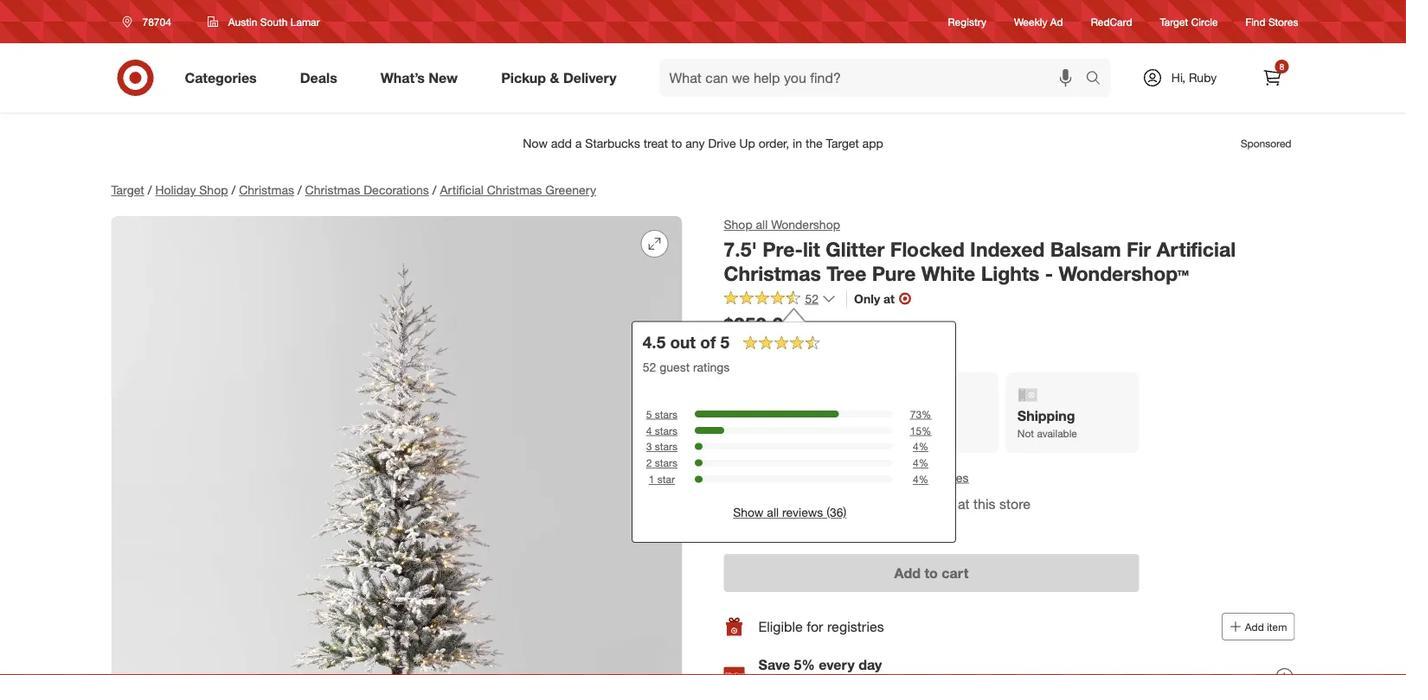 Task type: describe. For each thing, give the bounding box(es) containing it.
shop inside shop all wondershop 7.5' pre-lit glitter flocked indexed balsam fir artificial christmas tree pure white lights - wondershop™
[[724, 217, 753, 232]]

day
[[858, 657, 882, 674]]

3
[[646, 441, 652, 454]]

deals link
[[285, 59, 359, 97]]

8 link
[[1253, 59, 1291, 97]]

52 for 52 guest ratings
[[643, 360, 656, 375]]

to
[[924, 565, 938, 582]]

check other stores button
[[864, 468, 970, 487]]

lamar inside dropdown button
[[291, 15, 320, 28]]

4 / from the left
[[432, 183, 436, 198]]

1 vertical spatial 5
[[646, 408, 652, 421]]

limited
[[724, 496, 770, 513]]

add to cart button
[[724, 555, 1139, 593]]

% for 5 stars
[[922, 408, 931, 421]]

registry link
[[948, 14, 986, 29]]

artificial christmas greenery link
[[440, 183, 596, 198]]

indexed
[[970, 237, 1045, 261]]

eligible
[[845, 496, 888, 513]]

aisle
[[724, 515, 753, 532]]

for inside limited stock · not eligible for pickup at this store aisle f 60
[[892, 496, 909, 513]]

·
[[811, 496, 815, 513]]

holiday
[[155, 183, 196, 198]]

christmas right the holiday shop link in the left of the page
[[239, 183, 294, 198]]

add item
[[1245, 621, 1287, 634]]

shipping not available
[[1017, 408, 1077, 441]]

4.5
[[643, 333, 666, 353]]

new
[[429, 69, 458, 86]]

0 horizontal spatial for
[[807, 619, 823, 636]]

7.5'
[[724, 237, 757, 261]]

4.5 out of 5
[[643, 333, 730, 353]]

austin inside dropdown button
[[228, 15, 257, 28]]

fir
[[1127, 237, 1151, 261]]

78704 button
[[111, 6, 189, 37]]

decorations
[[364, 183, 429, 198]]

available for shipping
[[1037, 428, 1077, 441]]

circle
[[1191, 15, 1218, 28]]

1
[[649, 473, 655, 486]]

0 vertical spatial 5
[[720, 333, 730, 353]]

pickup & delivery link
[[486, 59, 638, 97]]

available for pickup
[[755, 427, 795, 440]]

73
[[910, 408, 922, 421]]

lit
[[803, 237, 820, 261]]

find stores
[[1246, 15, 1298, 28]]

What can we help you find? suggestions appear below search field
[[659, 59, 1090, 97]]

(36)
[[827, 505, 847, 520]]

15 %
[[910, 424, 931, 437]]

1 vertical spatial austin south lamar
[[724, 469, 854, 486]]

artificial inside shop all wondershop 7.5' pre-lit glitter flocked indexed balsam fir artificial christmas tree pure white lights - wondershop™
[[1157, 237, 1236, 261]]

other
[[904, 470, 932, 485]]

when
[[724, 342, 755, 357]]

5%
[[794, 657, 815, 674]]

registries
[[827, 619, 884, 636]]

austin south lamar button
[[196, 6, 331, 37]]

austin inside button
[[724, 469, 765, 486]]

2
[[646, 457, 652, 470]]

4 % for 3 stars
[[913, 441, 929, 454]]

4 for 2 stars
[[913, 457, 919, 470]]

3 / from the left
[[298, 183, 302, 198]]

categories link
[[170, 59, 278, 97]]

ruby
[[1189, 70, 1217, 85]]

5 stars
[[646, 408, 678, 421]]

out
[[670, 333, 696, 353]]

stores
[[1268, 15, 1298, 28]]

% for 1 star
[[919, 473, 929, 486]]

all for (36)
[[767, 505, 779, 520]]

stock
[[774, 496, 807, 513]]

pre-
[[763, 237, 803, 261]]

add for add to cart
[[894, 565, 921, 582]]

ad
[[1050, 15, 1063, 28]]

austin south lamar inside dropdown button
[[228, 15, 320, 28]]

3 stars
[[646, 441, 678, 454]]

deals
[[300, 69, 337, 86]]

show all reviews (36)
[[733, 505, 847, 520]]

guest
[[660, 360, 690, 375]]

hi, ruby
[[1171, 70, 1217, 85]]

of
[[700, 333, 716, 353]]

0 vertical spatial artificial
[[440, 183, 484, 198]]

reviews
[[782, 505, 823, 520]]

south inside dropdown button
[[260, 15, 288, 28]]

available for delivery
[[896, 428, 936, 441]]

cart
[[942, 565, 969, 582]]

2 stars
[[646, 457, 678, 470]]

pickup
[[913, 496, 954, 513]]

not for pickup
[[735, 427, 752, 440]]

christmas left decorations at the left top
[[305, 183, 360, 198]]

stars for 4 stars
[[655, 424, 678, 437]]

at inside limited stock · not eligible for pickup at this store aisle f 60
[[958, 496, 970, 513]]

not for delivery
[[877, 428, 893, 441]]

60
[[765, 515, 781, 532]]

pickup for &
[[501, 69, 546, 86]]

item
[[1267, 621, 1287, 634]]

lamar inside button
[[812, 469, 854, 486]]

hi,
[[1171, 70, 1186, 85]]

save
[[758, 657, 790, 674]]

advertisement region
[[97, 123, 1309, 164]]

show all reviews (36) button
[[733, 504, 847, 522]]

weekly ad link
[[1014, 14, 1063, 29]]

white
[[921, 262, 975, 286]]

weekly ad
[[1014, 15, 1063, 28]]

save 5% every day
[[758, 657, 882, 674]]

4 % for 1 star
[[913, 473, 929, 486]]

shop all wondershop 7.5' pre-lit glitter flocked indexed balsam fir artificial christmas tree pure white lights - wondershop™
[[724, 217, 1236, 286]]

austin south lamar button
[[724, 468, 854, 487]]

find stores link
[[1246, 14, 1298, 29]]

add for add item
[[1245, 621, 1264, 634]]

target / holiday shop / christmas / christmas decorations / artificial christmas greenery
[[111, 183, 596, 198]]



Task type: vqa. For each thing, say whether or not it's contained in the screenshot.
THE 3
yes



Task type: locate. For each thing, give the bounding box(es) containing it.
artificial right decorations at the left top
[[440, 183, 484, 198]]

lamar up deals
[[291, 15, 320, 28]]

1 horizontal spatial artificial
[[1157, 237, 1236, 261]]

4 % up other
[[913, 457, 929, 470]]

1 / from the left
[[148, 183, 152, 198]]

lamar up ·
[[812, 469, 854, 486]]

1 vertical spatial lamar
[[812, 469, 854, 486]]

add left to at the bottom of page
[[894, 565, 921, 582]]

1 vertical spatial 4 %
[[913, 457, 929, 470]]

pickup for not
[[735, 407, 780, 424]]

1 horizontal spatial austin south lamar
[[724, 469, 854, 486]]

0 horizontal spatial artificial
[[440, 183, 484, 198]]

4
[[646, 424, 652, 437], [913, 441, 919, 454], [913, 457, 919, 470], [913, 473, 919, 486]]

1 horizontal spatial at
[[958, 496, 970, 513]]

flocked
[[890, 237, 965, 261]]

1 vertical spatial at
[[958, 496, 970, 513]]

2 stars from the top
[[655, 424, 678, 437]]

not
[[735, 427, 752, 440], [877, 428, 893, 441], [1017, 428, 1034, 441], [819, 496, 841, 513]]

0 vertical spatial all
[[756, 217, 768, 232]]

available down the 73
[[896, 428, 936, 441]]

1 vertical spatial artificial
[[1157, 237, 1236, 261]]

0 vertical spatial add
[[894, 565, 921, 582]]

for down the check other stores 'button'
[[892, 496, 909, 513]]

1 vertical spatial for
[[807, 619, 823, 636]]

5
[[720, 333, 730, 353], [646, 408, 652, 421]]

target left holiday
[[111, 183, 144, 198]]

7.5&#39; pre-lit glitter flocked indexed balsam fir artificial christmas tree pure white lights - wondershop&#8482;, 1 of 10 image
[[111, 216, 682, 676]]

stars for 3 stars
[[655, 441, 678, 454]]

&
[[550, 69, 559, 86]]

1 horizontal spatial pickup
[[735, 407, 780, 424]]

pickup not available
[[735, 407, 795, 440]]

1 horizontal spatial target
[[1160, 15, 1188, 28]]

not inside delivery not available
[[877, 428, 893, 441]]

austin
[[228, 15, 257, 28], [724, 469, 765, 486]]

0 horizontal spatial 52
[[643, 360, 656, 375]]

show
[[733, 505, 764, 520]]

5 up the 4 stars
[[646, 408, 652, 421]]

target left 'circle'
[[1160, 15, 1188, 28]]

4 % for 2 stars
[[913, 457, 929, 470]]

2 / from the left
[[231, 183, 235, 198]]

pickup inside pickup not available
[[735, 407, 780, 424]]

stores
[[935, 470, 969, 485]]

stars up 3 stars
[[655, 424, 678, 437]]

1 vertical spatial shop
[[724, 217, 753, 232]]

52
[[805, 291, 819, 306], [643, 360, 656, 375]]

1 horizontal spatial austin
[[724, 469, 765, 486]]

1 stars from the top
[[655, 408, 678, 421]]

austin up limited
[[724, 469, 765, 486]]

1 vertical spatial add
[[1245, 621, 1264, 634]]

4 up 3
[[646, 424, 652, 437]]

/ right decorations at the left top
[[432, 183, 436, 198]]

15
[[910, 424, 922, 437]]

stars up the 4 stars
[[655, 408, 678, 421]]

registry
[[948, 15, 986, 28]]

add inside add to cart button
[[894, 565, 921, 582]]

0 vertical spatial target
[[1160, 15, 1188, 28]]

available up austin south lamar button
[[755, 427, 795, 440]]

categories
[[185, 69, 257, 86]]

3 4 % from the top
[[913, 473, 929, 486]]

shipping
[[1017, 408, 1075, 425]]

at left the this
[[958, 496, 970, 513]]

-
[[1045, 262, 1053, 286]]

shop right holiday
[[199, 183, 228, 198]]

not inside limited stock · not eligible for pickup at this store aisle f 60
[[819, 496, 841, 513]]

$250.00 when purchased online
[[724, 313, 852, 357]]

0 vertical spatial at
[[883, 291, 895, 306]]

christmas decorations link
[[305, 183, 429, 198]]

4 up 'pickup'
[[913, 473, 919, 486]]

search
[[1078, 71, 1119, 88]]

wondershop™
[[1059, 262, 1189, 286]]

1 star
[[649, 473, 675, 486]]

south up stock
[[769, 469, 808, 486]]

pickup down when on the right bottom of the page
[[735, 407, 780, 424]]

eligible for registries
[[758, 619, 884, 636]]

0 vertical spatial 4 %
[[913, 441, 929, 454]]

1 4 % from the top
[[913, 441, 929, 454]]

1 horizontal spatial lamar
[[812, 469, 854, 486]]

52 for 52
[[805, 291, 819, 306]]

1 horizontal spatial delivery
[[877, 408, 930, 425]]

0 vertical spatial for
[[892, 496, 909, 513]]

% up 15 %
[[922, 408, 931, 421]]

this
[[973, 496, 996, 513]]

all inside shop all wondershop 7.5' pre-lit glitter flocked indexed balsam fir artificial christmas tree pure white lights - wondershop™
[[756, 217, 768, 232]]

73 %
[[910, 408, 931, 421]]

what's new
[[381, 69, 458, 86]]

2 4 % from the top
[[913, 457, 929, 470]]

$250.00
[[724, 313, 794, 337]]

wondershop
[[771, 217, 840, 232]]

0 horizontal spatial add
[[894, 565, 921, 582]]

christmas inside shop all wondershop 7.5' pre-lit glitter flocked indexed balsam fir artificial christmas tree pure white lights - wondershop™
[[724, 262, 821, 286]]

% up 'pickup'
[[919, 473, 929, 486]]

0 vertical spatial 52
[[805, 291, 819, 306]]

every
[[819, 657, 855, 674]]

0 horizontal spatial lamar
[[291, 15, 320, 28]]

4 for 1 star
[[913, 473, 919, 486]]

target circle
[[1160, 15, 1218, 28]]

check
[[865, 470, 900, 485]]

not inside pickup not available
[[735, 427, 752, 440]]

not right ·
[[819, 496, 841, 513]]

weekly
[[1014, 15, 1047, 28]]

christmas left "greenery"
[[487, 183, 542, 198]]

0 vertical spatial shop
[[199, 183, 228, 198]]

0 vertical spatial delivery
[[563, 69, 617, 86]]

4 stars from the top
[[655, 457, 678, 470]]

pickup left the &
[[501, 69, 546, 86]]

add left item
[[1245, 621, 1264, 634]]

% for 3 stars
[[919, 441, 929, 454]]

artificial right fir
[[1157, 237, 1236, 261]]

1 horizontal spatial shop
[[724, 217, 753, 232]]

austin south lamar up stock
[[724, 469, 854, 486]]

tree
[[827, 262, 867, 286]]

austin south lamar up deals
[[228, 15, 320, 28]]

search button
[[1078, 59, 1119, 100]]

/
[[148, 183, 152, 198], [231, 183, 235, 198], [298, 183, 302, 198], [432, 183, 436, 198]]

available
[[755, 427, 795, 440], [896, 428, 936, 441], [1037, 428, 1077, 441]]

add
[[894, 565, 921, 582], [1245, 621, 1264, 634]]

78704
[[142, 15, 171, 28]]

limited stock · not eligible for pickup at this store aisle f 60
[[724, 496, 1031, 532]]

delivery inside delivery not available
[[877, 408, 930, 425]]

eligible
[[758, 619, 803, 636]]

4 down 15 at the bottom
[[913, 441, 919, 454]]

add inside add item button
[[1245, 621, 1264, 634]]

0 horizontal spatial pickup
[[501, 69, 546, 86]]

all right 'f'
[[767, 505, 779, 520]]

greenery
[[545, 183, 596, 198]]

what's new link
[[366, 59, 479, 97]]

at right only
[[883, 291, 895, 306]]

star
[[657, 473, 675, 486]]

1 vertical spatial all
[[767, 505, 779, 520]]

only
[[854, 291, 880, 306]]

target for target / holiday shop / christmas / christmas decorations / artificial christmas greenery
[[111, 183, 144, 198]]

2 horizontal spatial available
[[1037, 428, 1077, 441]]

0 horizontal spatial target
[[111, 183, 144, 198]]

available down shipping
[[1037, 428, 1077, 441]]

1 vertical spatial south
[[769, 469, 808, 486]]

52 up $250.00 when purchased online
[[805, 291, 819, 306]]

1 horizontal spatial 52
[[805, 291, 819, 306]]

52 down 4.5
[[643, 360, 656, 375]]

0 horizontal spatial austin
[[228, 15, 257, 28]]

all for 7.5'
[[756, 217, 768, 232]]

1 vertical spatial target
[[111, 183, 144, 198]]

% for 4 stars
[[922, 424, 931, 437]]

not inside shipping not available
[[1017, 428, 1034, 441]]

ratings
[[693, 360, 730, 375]]

4 %
[[913, 441, 929, 454], [913, 457, 929, 470], [913, 473, 929, 486]]

1 horizontal spatial available
[[896, 428, 936, 441]]

4 % down 15 %
[[913, 441, 929, 454]]

available inside pickup not available
[[755, 427, 795, 440]]

stars for 5 stars
[[655, 408, 678, 421]]

0 vertical spatial pickup
[[501, 69, 546, 86]]

1 vertical spatial austin
[[724, 469, 765, 486]]

8
[[1280, 61, 1284, 72]]

austin south lamar
[[228, 15, 320, 28], [724, 469, 854, 486]]

not for shipping
[[1017, 428, 1034, 441]]

not left 15 at the bottom
[[877, 428, 893, 441]]

1 vertical spatial delivery
[[877, 408, 930, 425]]

christmas
[[239, 183, 294, 198], [305, 183, 360, 198], [487, 183, 542, 198], [724, 262, 821, 286]]

south up deals link
[[260, 15, 288, 28]]

stars down the 4 stars
[[655, 441, 678, 454]]

1 vertical spatial 52
[[643, 360, 656, 375]]

52 link
[[724, 290, 836, 310]]

south
[[260, 15, 288, 28], [769, 469, 808, 486]]

delivery
[[563, 69, 617, 86], [877, 408, 930, 425]]

1 horizontal spatial for
[[892, 496, 909, 513]]

1 vertical spatial pickup
[[735, 407, 780, 424]]

lamar
[[291, 15, 320, 28], [812, 469, 854, 486]]

1 horizontal spatial add
[[1245, 621, 1264, 634]]

holiday shop link
[[155, 183, 228, 198]]

0 horizontal spatial at
[[883, 291, 895, 306]]

artificial
[[440, 183, 484, 198], [1157, 237, 1236, 261]]

/ right target link
[[148, 183, 152, 198]]

0 vertical spatial austin south lamar
[[228, 15, 320, 28]]

0 vertical spatial south
[[260, 15, 288, 28]]

f
[[757, 515, 765, 532]]

% down 73 %
[[922, 424, 931, 437]]

52 guest ratings
[[643, 360, 730, 375]]

% up other
[[919, 457, 929, 470]]

4 for 3 stars
[[913, 441, 919, 454]]

pure
[[872, 262, 916, 286]]

stars for 2 stars
[[655, 457, 678, 470]]

%
[[922, 408, 931, 421], [922, 424, 931, 437], [919, 441, 929, 454], [919, 457, 929, 470], [919, 473, 929, 486]]

4 up "check other stores" at right bottom
[[913, 457, 919, 470]]

stars up star
[[655, 457, 678, 470]]

0 horizontal spatial austin south lamar
[[228, 15, 320, 28]]

for right "eligible"
[[807, 619, 823, 636]]

0 horizontal spatial 5
[[646, 408, 652, 421]]

delivery inside pickup & delivery link
[[563, 69, 617, 86]]

1 horizontal spatial south
[[769, 469, 808, 486]]

/ left christmas link
[[231, 183, 235, 198]]

3 stars from the top
[[655, 441, 678, 454]]

redcard link
[[1091, 14, 1132, 29]]

all up pre-
[[756, 217, 768, 232]]

find
[[1246, 15, 1266, 28]]

target link
[[111, 183, 144, 198]]

austin up categories link
[[228, 15, 257, 28]]

0 horizontal spatial available
[[755, 427, 795, 440]]

2 vertical spatial 4 %
[[913, 473, 929, 486]]

christmas link
[[239, 183, 294, 198]]

delivery not available
[[877, 408, 936, 441]]

all inside button
[[767, 505, 779, 520]]

for
[[892, 496, 909, 513], [807, 619, 823, 636]]

/ right christmas link
[[298, 183, 302, 198]]

south inside button
[[769, 469, 808, 486]]

shop up 7.5'
[[724, 217, 753, 232]]

not up austin south lamar button
[[735, 427, 752, 440]]

store
[[999, 496, 1031, 513]]

% down 15 %
[[919, 441, 929, 454]]

5 right of
[[720, 333, 730, 353]]

0 vertical spatial lamar
[[291, 15, 320, 28]]

0 horizontal spatial delivery
[[563, 69, 617, 86]]

lights
[[981, 262, 1040, 286]]

available inside shipping not available
[[1037, 428, 1077, 441]]

target for target circle
[[1160, 15, 1188, 28]]

what's
[[381, 69, 425, 86]]

0 horizontal spatial shop
[[199, 183, 228, 198]]

0 vertical spatial austin
[[228, 15, 257, 28]]

1 horizontal spatial 5
[[720, 333, 730, 353]]

4 % up 'pickup'
[[913, 473, 929, 486]]

pickup & delivery
[[501, 69, 617, 86]]

not down shipping
[[1017, 428, 1034, 441]]

0 horizontal spatial south
[[260, 15, 288, 28]]

available inside delivery not available
[[896, 428, 936, 441]]

% for 2 stars
[[919, 457, 929, 470]]

christmas down pre-
[[724, 262, 821, 286]]



